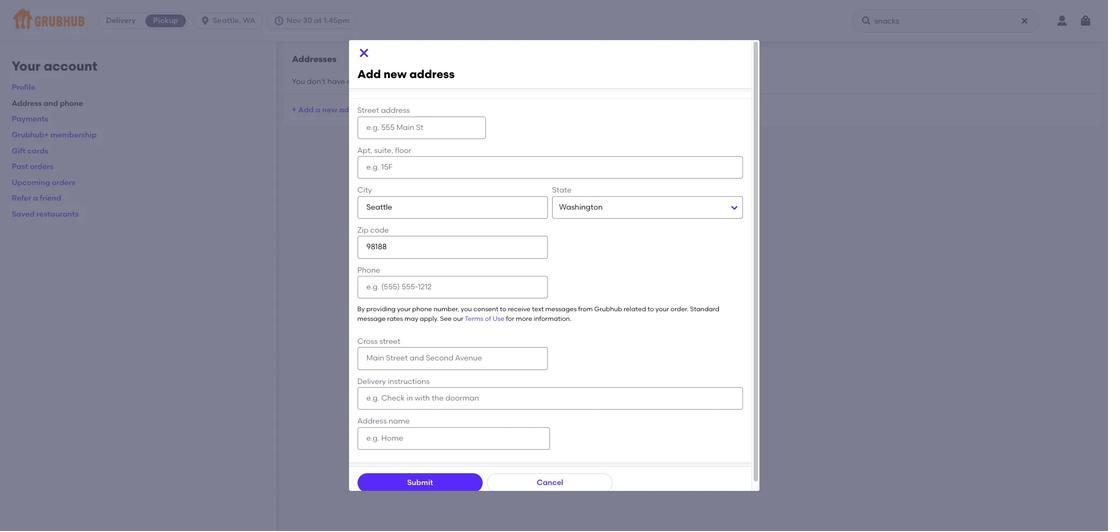 Task type: describe. For each thing, give the bounding box(es) containing it.
Apt, suite, floor text field
[[358, 156, 743, 179]]

orders for upcoming orders
[[52, 178, 75, 187]]

terms of use for more information.
[[465, 315, 572, 322]]

Address name text field
[[358, 427, 550, 450]]

your account
[[12, 58, 97, 74]]

+ add a new address button
[[292, 100, 369, 120]]

upcoming orders link
[[12, 178, 75, 187]]

upcoming
[[12, 178, 50, 187]]

restaurants
[[36, 210, 79, 219]]

floor
[[395, 146, 412, 155]]

delivery instructions
[[358, 377, 430, 386]]

address inside button
[[339, 105, 369, 114]]

cards
[[27, 146, 48, 155]]

+ add a new address
[[292, 105, 369, 114]]

delivery for delivery instructions
[[358, 377, 386, 386]]

any
[[347, 77, 361, 86]]

addresses.
[[386, 77, 425, 86]]

submit
[[407, 478, 433, 487]]

text
[[532, 306, 544, 313]]

phone
[[358, 266, 381, 275]]

1:45pm
[[324, 16, 350, 25]]

pickup
[[153, 16, 178, 25]]

and
[[44, 99, 58, 108]]

payments link
[[12, 115, 48, 124]]

information.
[[534, 315, 572, 322]]

a inside button
[[316, 105, 321, 114]]

saved restaurants
[[12, 210, 79, 219]]

addresses
[[292, 54, 337, 64]]

membership
[[51, 131, 97, 140]]

0 vertical spatial phone
[[60, 99, 83, 108]]

address for address and phone
[[12, 99, 42, 108]]

consent
[[474, 306, 499, 313]]

svg image inside seattle, wa button
[[200, 16, 211, 26]]

name
[[389, 417, 410, 426]]

2 to from the left
[[648, 306, 654, 313]]

zip code
[[358, 226, 389, 235]]

City text field
[[358, 196, 548, 219]]

street address
[[358, 106, 410, 115]]

street
[[358, 106, 379, 115]]

by providing your phone number, you consent to receive text messages from grubhub related to your order. standard message rates may apply. see our
[[358, 306, 720, 322]]

delivery button
[[98, 12, 143, 29]]

friend
[[40, 194, 61, 203]]

refer a friend
[[12, 194, 61, 203]]

saved restaurants link
[[12, 210, 79, 219]]

at
[[314, 16, 322, 25]]

cancel
[[537, 478, 564, 487]]

Phone telephone field
[[358, 276, 548, 299]]

profile link
[[12, 83, 35, 92]]

you
[[292, 77, 305, 86]]

payments
[[12, 115, 48, 124]]

submit button
[[358, 473, 483, 492]]

you
[[461, 306, 472, 313]]

street
[[380, 337, 401, 346]]

address and phone link
[[12, 99, 83, 108]]

seattle,
[[213, 16, 241, 25]]

seattle, wa
[[213, 16, 256, 25]]

state
[[552, 186, 572, 195]]

past
[[12, 162, 28, 171]]

2 your from the left
[[656, 306, 669, 313]]

upcoming orders
[[12, 178, 75, 187]]

messages
[[546, 306, 577, 313]]

terms
[[465, 315, 484, 322]]

profile
[[12, 83, 35, 92]]

nov
[[287, 16, 301, 25]]

1 horizontal spatial new
[[384, 68, 407, 81]]

for
[[506, 315, 515, 322]]

0 horizontal spatial a
[[33, 194, 38, 203]]

seattle, wa button
[[193, 12, 267, 29]]

message
[[358, 315, 386, 322]]



Task type: vqa. For each thing, say whether or not it's contained in the screenshot.
the bottommost the wraps
no



Task type: locate. For each thing, give the bounding box(es) containing it.
standard
[[690, 306, 720, 313]]

0 vertical spatial address
[[12, 99, 42, 108]]

your left order.
[[656, 306, 669, 313]]

use
[[493, 315, 505, 322]]

of
[[485, 315, 491, 322]]

related
[[624, 306, 646, 313]]

Cross street text field
[[358, 347, 548, 370]]

refer
[[12, 194, 31, 203]]

1 vertical spatial phone
[[412, 306, 432, 313]]

past orders link
[[12, 162, 53, 171]]

address name
[[358, 417, 410, 426]]

delivery left pickup
[[106, 16, 136, 25]]

add new address
[[358, 68, 455, 81]]

1 horizontal spatial delivery
[[358, 377, 386, 386]]

add right have
[[358, 68, 381, 81]]

1 horizontal spatial phone
[[412, 306, 432, 313]]

address
[[12, 99, 42, 108], [358, 417, 387, 426]]

apt,
[[358, 146, 373, 155]]

zip
[[358, 226, 369, 235]]

delivery left instructions
[[358, 377, 386, 386]]

1 vertical spatial orders
[[52, 178, 75, 187]]

0 vertical spatial new
[[384, 68, 407, 81]]

grubhub+ membership
[[12, 131, 97, 140]]

address left name on the bottom left
[[358, 417, 387, 426]]

add
[[358, 68, 381, 81], [298, 105, 314, 114]]

new down have
[[322, 105, 338, 114]]

0 horizontal spatial delivery
[[106, 16, 136, 25]]

1 horizontal spatial address
[[358, 417, 387, 426]]

pickup button
[[143, 12, 188, 29]]

svg image
[[1080, 14, 1093, 27], [200, 16, 211, 26], [274, 16, 285, 26], [862, 16, 872, 26], [1021, 17, 1030, 25], [358, 47, 370, 59]]

a right 'refer' on the left
[[33, 194, 38, 203]]

orders for past orders
[[30, 162, 53, 171]]

Zip code telephone field
[[358, 236, 548, 259]]

address for address name
[[358, 417, 387, 426]]

add inside button
[[298, 105, 314, 114]]

apply.
[[420, 315, 439, 322]]

saved
[[362, 77, 384, 86]]

past orders
[[12, 162, 53, 171]]

0 horizontal spatial add
[[298, 105, 314, 114]]

gift
[[12, 146, 26, 155]]

receive
[[508, 306, 531, 313]]

your up may
[[397, 306, 411, 313]]

apt, suite, floor
[[358, 146, 412, 155]]

30
[[303, 16, 312, 25]]

new inside button
[[322, 105, 338, 114]]

new up street address
[[384, 68, 407, 81]]

1 to from the left
[[500, 306, 507, 313]]

number,
[[434, 306, 460, 313]]

0 vertical spatial add
[[358, 68, 381, 81]]

providing
[[367, 306, 396, 313]]

gift cards link
[[12, 146, 48, 155]]

new
[[384, 68, 407, 81], [322, 105, 338, 114]]

delivery
[[106, 16, 136, 25], [358, 377, 386, 386]]

main navigation navigation
[[0, 0, 1109, 42]]

don't
[[307, 77, 326, 86]]

nov 30 at 1:45pm button
[[267, 12, 361, 29]]

cross street
[[358, 337, 401, 346]]

orders up friend
[[52, 178, 75, 187]]

you don't have any saved addresses.
[[292, 77, 425, 86]]

0 vertical spatial delivery
[[106, 16, 136, 25]]

Delivery instructions text field
[[358, 387, 743, 410]]

grubhub+
[[12, 131, 49, 140]]

grubhub
[[595, 306, 622, 313]]

1 vertical spatial new
[[322, 105, 338, 114]]

your
[[12, 58, 41, 74]]

1 horizontal spatial a
[[316, 105, 321, 114]]

city
[[358, 186, 372, 195]]

rates
[[387, 315, 403, 322]]

terms of use link
[[465, 315, 505, 322]]

our
[[453, 315, 464, 322]]

cross
[[358, 337, 378, 346]]

phone right and
[[60, 99, 83, 108]]

svg image inside the nov 30 at 1:45pm button
[[274, 16, 285, 26]]

1 vertical spatial address
[[358, 417, 387, 426]]

0 horizontal spatial your
[[397, 306, 411, 313]]

+
[[292, 105, 297, 114]]

address down profile
[[12, 99, 42, 108]]

wa
[[243, 16, 256, 25]]

1 horizontal spatial to
[[648, 306, 654, 313]]

0 horizontal spatial address
[[12, 99, 42, 108]]

delivery inside button
[[106, 16, 136, 25]]

grubhub+ membership link
[[12, 131, 97, 140]]

delivery for delivery
[[106, 16, 136, 25]]

0 horizontal spatial phone
[[60, 99, 83, 108]]

0 horizontal spatial to
[[500, 306, 507, 313]]

saved
[[12, 210, 35, 219]]

Street address text field
[[358, 116, 486, 139]]

nov 30 at 1:45pm
[[287, 16, 350, 25]]

cancel button
[[487, 473, 613, 492]]

1 your from the left
[[397, 306, 411, 313]]

by
[[358, 306, 365, 313]]

1 horizontal spatial add
[[358, 68, 381, 81]]

see
[[440, 315, 452, 322]]

1 vertical spatial delivery
[[358, 377, 386, 386]]

may
[[405, 315, 418, 322]]

0 horizontal spatial new
[[322, 105, 338, 114]]

suite,
[[374, 146, 393, 155]]

to
[[500, 306, 507, 313], [648, 306, 654, 313]]

code
[[371, 226, 389, 235]]

refer a friend link
[[12, 194, 61, 203]]

0 vertical spatial orders
[[30, 162, 53, 171]]

from
[[578, 306, 593, 313]]

orders
[[30, 162, 53, 171], [52, 178, 75, 187]]

a
[[316, 105, 321, 114], [33, 194, 38, 203]]

orders up upcoming orders at the top left of page
[[30, 162, 53, 171]]

add right +
[[298, 105, 314, 114]]

instructions
[[388, 377, 430, 386]]

order.
[[671, 306, 689, 313]]

1 vertical spatial a
[[33, 194, 38, 203]]

gift cards
[[12, 146, 48, 155]]

phone inside by providing your phone number, you consent to receive text messages from grubhub related to your order. standard message rates may apply. see our
[[412, 306, 432, 313]]

have
[[328, 77, 345, 86]]

a right +
[[316, 105, 321, 114]]

1 horizontal spatial your
[[656, 306, 669, 313]]

phone up apply. at the left of page
[[412, 306, 432, 313]]

0 vertical spatial a
[[316, 105, 321, 114]]

1 vertical spatial add
[[298, 105, 314, 114]]

address and phone
[[12, 99, 83, 108]]

account
[[44, 58, 97, 74]]

to right "related"
[[648, 306, 654, 313]]

to up use
[[500, 306, 507, 313]]



